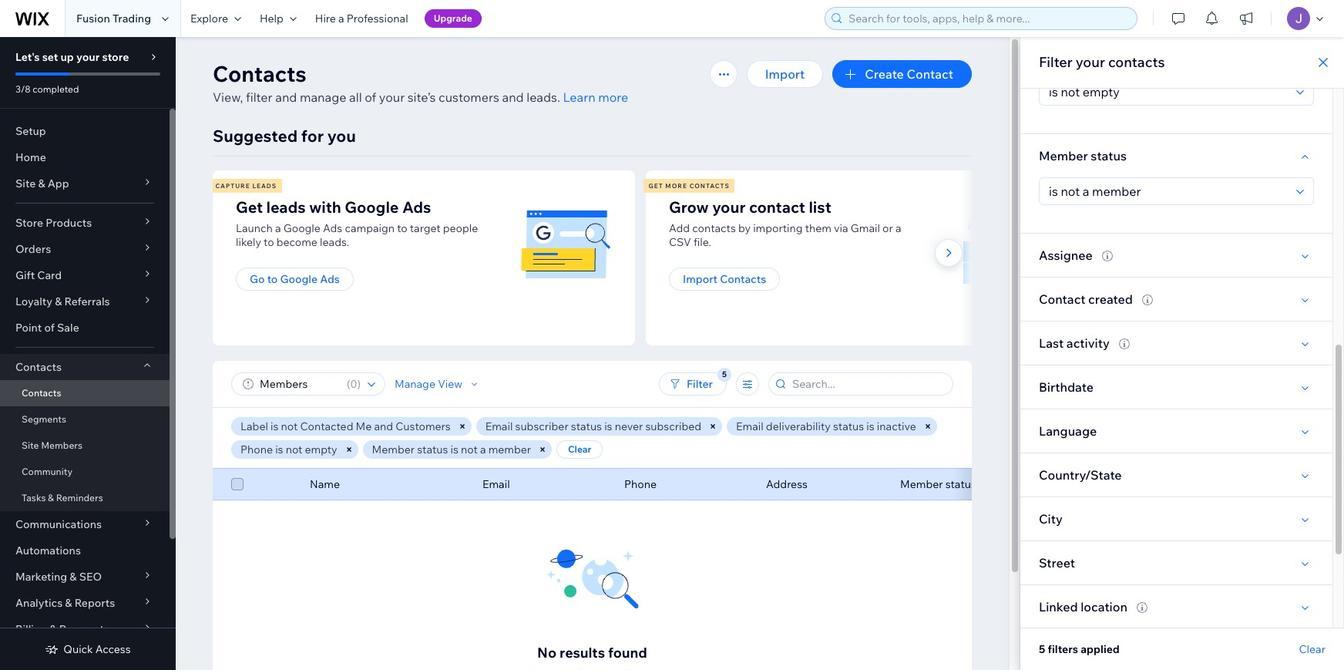 Task type: vqa. For each thing, say whether or not it's contained in the screenshot.
All Changes Saved
no



Task type: locate. For each thing, give the bounding box(es) containing it.
is right "label"
[[271, 419, 279, 433]]

csv
[[669, 235, 691, 249]]

last
[[1039, 335, 1064, 351]]

list
[[809, 197, 832, 217]]

&
[[38, 177, 45, 190], [55, 295, 62, 308], [48, 492, 54, 504], [70, 570, 77, 584], [65, 596, 72, 610], [50, 622, 57, 636]]

import
[[766, 66, 805, 82], [683, 272, 718, 286]]

loyalty
[[15, 295, 52, 308]]

contact down assignee
[[1039, 291, 1086, 307]]

2 horizontal spatial member
[[1039, 148, 1089, 163]]

ads down with
[[323, 221, 343, 235]]

& left app at the left top of the page
[[38, 177, 45, 190]]

manage view button
[[395, 377, 481, 391]]

quick access button
[[45, 642, 131, 656]]

importing
[[753, 221, 803, 235]]

0 vertical spatial contact
[[907, 66, 954, 82]]

0 horizontal spatial clear
[[568, 443, 592, 455]]

1 horizontal spatial import
[[766, 66, 805, 82]]

0 horizontal spatial leads.
[[320, 235, 350, 249]]

city
[[1039, 511, 1063, 527]]

email down member
[[483, 477, 510, 491]]

list containing get leads with google ads
[[211, 170, 1075, 345]]

with
[[309, 197, 341, 217]]

upgrade
[[434, 12, 473, 24]]

reminders
[[56, 492, 103, 504]]

0 vertical spatial clear button
[[557, 440, 603, 459]]

to right likely
[[264, 235, 274, 249]]

contacts down "by"
[[720, 272, 767, 286]]

is left empty at the left of the page
[[275, 443, 283, 456]]

filter inside button
[[687, 377, 713, 391]]

0 horizontal spatial of
[[44, 321, 55, 335]]

1 vertical spatial site
[[22, 440, 39, 451]]

google up campaign
[[345, 197, 399, 217]]

0 horizontal spatial contacts
[[693, 221, 736, 235]]

contacts inside grow your contact list add contacts by importing them via gmail or a csv file.
[[693, 221, 736, 235]]

0 vertical spatial leads.
[[527, 89, 560, 105]]

1 horizontal spatial phone
[[625, 477, 657, 491]]

view,
[[213, 89, 243, 105]]

email up member
[[486, 419, 513, 433]]

communications button
[[0, 511, 170, 537]]

1 vertical spatial import
[[683, 272, 718, 286]]

store
[[102, 50, 129, 64]]

ads up target
[[403, 197, 431, 217]]

email subscriber status is never subscribed
[[486, 419, 702, 433]]

and right customers at the left top of the page
[[502, 89, 524, 105]]

1 horizontal spatial clear button
[[1300, 642, 1326, 656]]

leads. down with
[[320, 235, 350, 249]]

phone down never
[[625, 477, 657, 491]]

segments
[[22, 413, 66, 425]]

a left member
[[480, 443, 486, 456]]

)
[[357, 377, 361, 391]]

& for analytics
[[65, 596, 72, 610]]

site for site members
[[22, 440, 39, 451]]

& right billing
[[50, 622, 57, 636]]

1 vertical spatial of
[[44, 321, 55, 335]]

of right all on the top left of page
[[365, 89, 376, 105]]

go to google ads
[[250, 272, 340, 286]]

app
[[48, 177, 69, 190]]

more
[[666, 182, 688, 190]]

leads. left learn
[[527, 89, 560, 105]]

1 vertical spatial leads.
[[320, 235, 350, 249]]

your inside sidebar "element"
[[76, 50, 100, 64]]

manage
[[300, 89, 347, 105]]

0 horizontal spatial contact
[[907, 66, 954, 82]]

phone down "label"
[[241, 443, 273, 456]]

you
[[328, 126, 356, 146]]

sale
[[57, 321, 79, 335]]

contacts
[[1109, 53, 1166, 71], [693, 221, 736, 235]]

1 horizontal spatial member status
[[1039, 148, 1127, 163]]

linked
[[1039, 599, 1078, 615]]

1 horizontal spatial contacts
[[1109, 53, 1166, 71]]

0 vertical spatial site
[[15, 177, 36, 190]]

0 vertical spatial select an option field
[[1045, 79, 1292, 105]]

label
[[241, 419, 268, 433]]

to right 'go'
[[267, 272, 278, 286]]

& for tasks
[[48, 492, 54, 504]]

birthdate
[[1039, 379, 1094, 395]]

by
[[739, 221, 751, 235]]

phone is not empty
[[241, 443, 337, 456]]

site inside dropdown button
[[15, 177, 36, 190]]

import for import
[[766, 66, 805, 82]]

contacts inside contacts link
[[22, 387, 61, 399]]

1 vertical spatial clear
[[1300, 642, 1326, 656]]

Select an option field
[[1045, 79, 1292, 105], [1045, 178, 1292, 204]]

go
[[250, 272, 265, 286]]

google down become
[[280, 272, 318, 286]]

1 vertical spatial filter
[[687, 377, 713, 391]]

not left member
[[461, 443, 478, 456]]

0 horizontal spatial phone
[[241, 443, 273, 456]]

contact
[[907, 66, 954, 82], [1039, 291, 1086, 307]]

& left seo
[[70, 570, 77, 584]]

a down leads at the top of page
[[275, 221, 281, 235]]

1 vertical spatial phone
[[625, 477, 657, 491]]

phone for phone
[[625, 477, 657, 491]]

a inside grow your contact list add contacts by importing them via gmail or a csv file.
[[896, 221, 902, 235]]

0 horizontal spatial member status
[[901, 477, 977, 491]]

payments
[[59, 622, 109, 636]]

& right the tasks
[[48, 492, 54, 504]]

last activity
[[1039, 335, 1110, 351]]

filter your contacts
[[1039, 53, 1166, 71]]

not up phone is not empty
[[281, 419, 298, 433]]

more
[[599, 89, 629, 105]]

billing & payments
[[15, 622, 109, 636]]

linked location
[[1039, 599, 1128, 615]]

& for marketing
[[70, 570, 77, 584]]

site down segments at the left bottom of page
[[22, 440, 39, 451]]

0 vertical spatial google
[[345, 197, 399, 217]]

all
[[349, 89, 362, 105]]

contact right the create
[[907, 66, 954, 82]]

import for import contacts
[[683, 272, 718, 286]]

contact
[[749, 197, 806, 217]]

1 horizontal spatial and
[[374, 419, 393, 433]]

learn
[[563, 89, 596, 105]]

contacts button
[[0, 354, 170, 380]]

ads down get leads with google ads launch a google ads campaign to target people likely to become leads.
[[320, 272, 340, 286]]

tasks & reminders link
[[0, 485, 170, 511]]

referrals
[[64, 295, 110, 308]]

site down the home
[[15, 177, 36, 190]]

0 vertical spatial import
[[766, 66, 805, 82]]

filter
[[1039, 53, 1073, 71], [687, 377, 713, 391]]

1 horizontal spatial contact
[[1039, 291, 1086, 307]]

suggested
[[213, 126, 298, 146]]

contacts up the filter
[[213, 60, 307, 87]]

become
[[277, 235, 318, 249]]

billing & payments button
[[0, 616, 170, 642]]

email for email subscriber status is never subscribed
[[486, 419, 513, 433]]

1 horizontal spatial of
[[365, 89, 376, 105]]

phone
[[241, 443, 273, 456], [625, 477, 657, 491]]

help button
[[251, 0, 306, 37]]

list
[[211, 170, 1075, 345]]

and right me
[[374, 419, 393, 433]]

0 vertical spatial phone
[[241, 443, 273, 456]]

status
[[1091, 148, 1127, 163], [571, 419, 602, 433], [834, 419, 865, 433], [417, 443, 448, 456], [946, 477, 977, 491]]

explore
[[190, 12, 228, 25]]

1 horizontal spatial member
[[901, 477, 943, 491]]

automations
[[15, 544, 81, 558]]

loyalty & referrals button
[[0, 288, 170, 315]]

2 vertical spatial ads
[[320, 272, 340, 286]]

location
[[1081, 599, 1128, 615]]

0 horizontal spatial member
[[372, 443, 415, 456]]

leads. inside get leads with google ads launch a google ads campaign to target people likely to become leads.
[[320, 235, 350, 249]]

0 horizontal spatial import
[[683, 272, 718, 286]]

never
[[615, 419, 643, 433]]

0 horizontal spatial filter
[[687, 377, 713, 391]]

1 horizontal spatial leads.
[[527, 89, 560, 105]]

0 vertical spatial filter
[[1039, 53, 1073, 71]]

contacts down point of sale
[[15, 360, 62, 374]]

and right the filter
[[275, 89, 297, 105]]

email left deliverability
[[736, 419, 764, 433]]

2 horizontal spatial and
[[502, 89, 524, 105]]

inactive
[[877, 419, 917, 433]]

0 horizontal spatial clear button
[[557, 440, 603, 459]]

1 vertical spatial contact
[[1039, 291, 1086, 307]]

access
[[95, 642, 131, 656]]

orders
[[15, 242, 51, 256]]

1 vertical spatial select an option field
[[1045, 178, 1292, 204]]

ads
[[403, 197, 431, 217], [323, 221, 343, 235], [320, 272, 340, 286]]

0 vertical spatial member
[[1039, 148, 1089, 163]]

of left sale
[[44, 321, 55, 335]]

& for billing
[[50, 622, 57, 636]]

2 vertical spatial google
[[280, 272, 318, 286]]

manage view
[[395, 377, 463, 391]]

0 vertical spatial clear
[[568, 443, 592, 455]]

point
[[15, 321, 42, 335]]

Search for tools, apps, help & more... field
[[844, 8, 1133, 29]]

email for email deliverability status is inactive
[[736, 419, 764, 433]]

1 horizontal spatial clear
[[1300, 642, 1326, 656]]

a right or
[[896, 221, 902, 235]]

contacts inside import contacts button
[[720, 272, 767, 286]]

of inside sidebar "element"
[[44, 321, 55, 335]]

professional
[[347, 12, 408, 25]]

google inside "go to google ads" button
[[280, 272, 318, 286]]

store products button
[[0, 210, 170, 236]]

your inside contacts view, filter and manage all of your site's customers and leads. learn more
[[379, 89, 405, 105]]

is down customers
[[451, 443, 459, 456]]

is left never
[[605, 419, 613, 433]]

sidebar element
[[0, 37, 176, 670]]

launch
[[236, 221, 273, 235]]

your inside grow your contact list add contacts by importing them via gmail or a csv file.
[[713, 197, 746, 217]]

contacts inside contacts popup button
[[15, 360, 62, 374]]

marketing
[[15, 570, 67, 584]]

google down leads at the top of page
[[284, 221, 321, 235]]

clear button
[[557, 440, 603, 459], [1300, 642, 1326, 656]]

1 horizontal spatial filter
[[1039, 53, 1073, 71]]

fusion trading
[[76, 12, 151, 25]]

tasks
[[22, 492, 46, 504]]

0 vertical spatial of
[[365, 89, 376, 105]]

None checkbox
[[231, 475, 244, 494]]

contacts link
[[0, 380, 170, 406]]

tasks & reminders
[[22, 492, 103, 504]]

members
[[41, 440, 83, 451]]

contact inside create contact button
[[907, 66, 954, 82]]

& left reports
[[65, 596, 72, 610]]

google
[[345, 197, 399, 217], [284, 221, 321, 235], [280, 272, 318, 286]]

& right loyalty
[[55, 295, 62, 308]]

not left empty at the left of the page
[[286, 443, 303, 456]]

1 vertical spatial contacts
[[693, 221, 736, 235]]

contacts up segments at the left bottom of page
[[22, 387, 61, 399]]

0 vertical spatial member status
[[1039, 148, 1127, 163]]

get
[[649, 182, 664, 190]]

loyalty & referrals
[[15, 295, 110, 308]]



Task type: describe. For each thing, give the bounding box(es) containing it.
filter
[[246, 89, 273, 105]]

or
[[883, 221, 894, 235]]

filter button
[[659, 372, 727, 396]]

no
[[538, 644, 557, 662]]

help
[[260, 12, 284, 25]]

customers
[[396, 419, 451, 433]]

country/state
[[1039, 467, 1122, 483]]

not for empty
[[286, 443, 303, 456]]

1 vertical spatial member
[[372, 443, 415, 456]]

capture leads
[[216, 182, 277, 190]]

add
[[669, 221, 690, 235]]

target
[[410, 221, 441, 235]]

site & app button
[[0, 170, 170, 197]]

leads
[[252, 182, 277, 190]]

view
[[438, 377, 463, 391]]

gift card
[[15, 268, 62, 282]]

1 vertical spatial member status
[[901, 477, 977, 491]]

Search... field
[[788, 373, 948, 395]]

1 vertical spatial ads
[[323, 221, 343, 235]]

setup
[[15, 124, 46, 138]]

leads. inside contacts view, filter and manage all of your site's customers and leads. learn more
[[527, 89, 560, 105]]

& for site
[[38, 177, 45, 190]]

of inside contacts view, filter and manage all of your site's customers and leads. learn more
[[365, 89, 376, 105]]

customers
[[439, 89, 500, 105]]

created
[[1089, 291, 1134, 307]]

(
[[347, 377, 350, 391]]

likely
[[236, 235, 261, 249]]

upgrade button
[[425, 9, 482, 28]]

home
[[15, 150, 46, 164]]

to left target
[[397, 221, 408, 235]]

0 vertical spatial contacts
[[1109, 53, 1166, 71]]

contacts inside contacts view, filter and manage all of your site's customers and leads. learn more
[[213, 60, 307, 87]]

leads
[[266, 197, 306, 217]]

activity
[[1067, 335, 1110, 351]]

people
[[443, 221, 478, 235]]

them
[[806, 221, 832, 235]]

capture
[[216, 182, 250, 190]]

0 vertical spatial ads
[[403, 197, 431, 217]]

& for loyalty
[[55, 295, 62, 308]]

name
[[310, 477, 340, 491]]

filters
[[1048, 642, 1079, 656]]

a right hire
[[339, 12, 344, 25]]

2 select an option field from the top
[[1045, 178, 1292, 204]]

analytics
[[15, 596, 63, 610]]

a inside get leads with google ads launch a google ads campaign to target people likely to become leads.
[[275, 221, 281, 235]]

import contacts button
[[669, 268, 780, 291]]

analytics & reports
[[15, 596, 115, 610]]

to inside "go to google ads" button
[[267, 272, 278, 286]]

store products
[[15, 216, 92, 230]]

5
[[1039, 642, 1046, 656]]

products
[[46, 216, 92, 230]]

quick access
[[63, 642, 131, 656]]

language
[[1039, 423, 1098, 439]]

street
[[1039, 555, 1076, 571]]

point of sale
[[15, 321, 79, 335]]

setup link
[[0, 118, 170, 144]]

email deliverability status is inactive
[[736, 419, 917, 433]]

store
[[15, 216, 43, 230]]

deliverability
[[766, 419, 831, 433]]

completed
[[33, 83, 79, 95]]

assignee
[[1039, 248, 1093, 263]]

found
[[608, 644, 648, 662]]

fusion
[[76, 12, 110, 25]]

create
[[865, 66, 904, 82]]

2 vertical spatial member
[[901, 477, 943, 491]]

gift card button
[[0, 262, 170, 288]]

empty
[[305, 443, 337, 456]]

gift
[[15, 268, 35, 282]]

no results found
[[538, 644, 648, 662]]

go to google ads button
[[236, 268, 354, 291]]

0
[[350, 377, 357, 391]]

filter for filter
[[687, 377, 713, 391]]

get
[[236, 197, 263, 217]]

contacts
[[690, 182, 730, 190]]

phone for phone is not empty
[[241, 443, 273, 456]]

Unsaved view field
[[255, 373, 342, 395]]

communications
[[15, 517, 102, 531]]

card
[[37, 268, 62, 282]]

get more contacts
[[649, 182, 730, 190]]

is left inactive
[[867, 419, 875, 433]]

1 select an option field from the top
[[1045, 79, 1292, 105]]

address
[[766, 477, 808, 491]]

contacted
[[300, 419, 354, 433]]

community
[[22, 466, 73, 477]]

let's set up your store
[[15, 50, 129, 64]]

reports
[[75, 596, 115, 610]]

site members link
[[0, 433, 170, 459]]

not for contacted
[[281, 419, 298, 433]]

member
[[489, 443, 531, 456]]

filter for filter your contacts
[[1039, 53, 1073, 71]]

1 vertical spatial clear button
[[1300, 642, 1326, 656]]

0 horizontal spatial and
[[275, 89, 297, 105]]

seo
[[79, 570, 102, 584]]

site for site & app
[[15, 177, 36, 190]]

ads inside button
[[320, 272, 340, 286]]

point of sale link
[[0, 315, 170, 341]]

manage
[[395, 377, 436, 391]]

1 vertical spatial google
[[284, 221, 321, 235]]

trading
[[113, 12, 151, 25]]

automations link
[[0, 537, 170, 564]]

subscriber
[[515, 419, 569, 433]]



